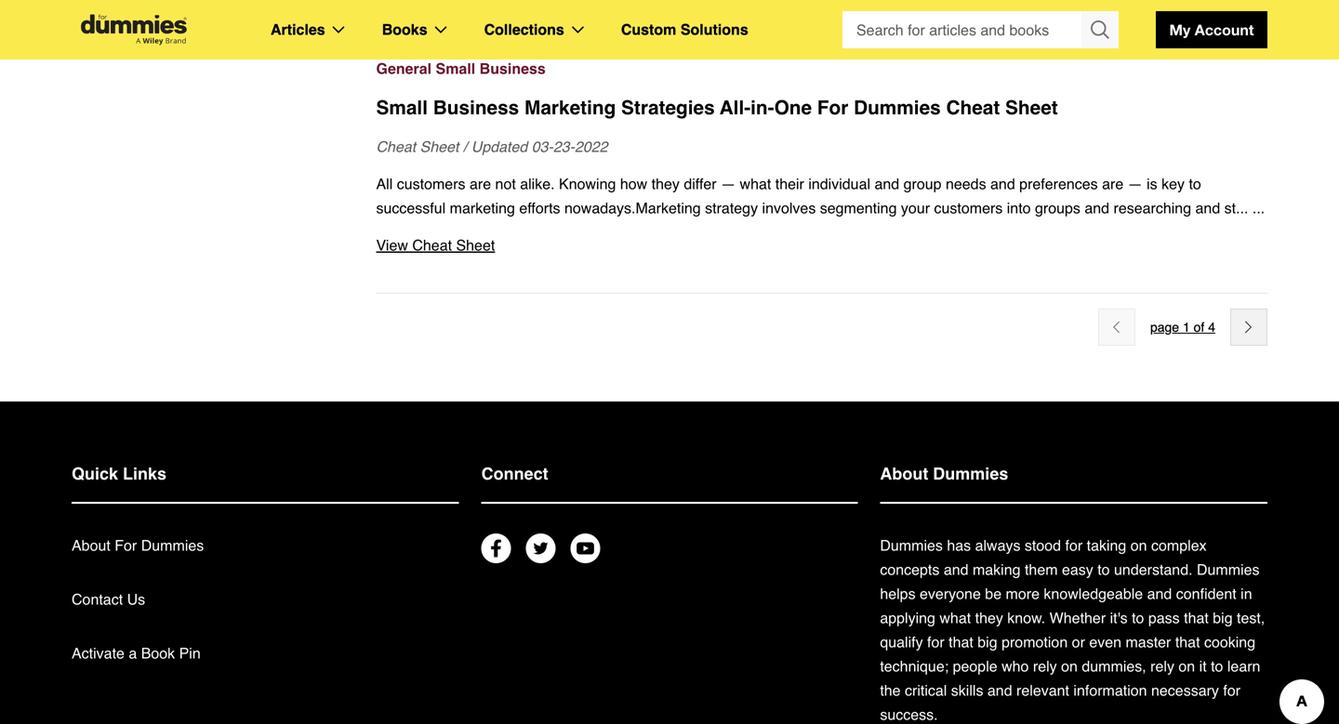 Task type: describe. For each thing, give the bounding box(es) containing it.
dummies up in
[[1197, 562, 1260, 579]]

2 rely from the left
[[1151, 658, 1175, 676]]

they inside all customers are not alike. knowing how they differ — what their individual and group needs and preferences are — is key to successful marketing efforts nowadays.marketing strategy involves segmenting your customers into groups and researching and st...
[[652, 175, 680, 193]]

2 are from the left
[[1103, 175, 1124, 193]]

cooking
[[1205, 634, 1256, 651]]

contact
[[72, 591, 123, 609]]

all-
[[720, 97, 751, 119]]

it
[[1200, 658, 1207, 676]]

page 1 of 4 button
[[1151, 316, 1216, 339]]

account
[[1195, 21, 1255, 39]]

and left st...
[[1196, 200, 1221, 217]]

whether
[[1050, 610, 1106, 627]]

the
[[881, 682, 901, 700]]

has
[[948, 537, 972, 555]]

involves
[[763, 200, 816, 217]]

connect
[[482, 465, 549, 484]]

concepts
[[881, 562, 940, 579]]

all customers are not alike. knowing how they differ — what their individual and group needs and preferences are — is key to successful marketing efforts nowadays.marketing strategy involves segmenting your customers into groups and researching and st...
[[376, 175, 1253, 217]]

1 horizontal spatial for
[[1066, 537, 1083, 555]]

activate a book pin
[[72, 645, 201, 662]]

easy
[[1063, 562, 1094, 579]]

view cheat sheet link
[[376, 234, 1268, 258]]

learn
[[1228, 658, 1261, 676]]

quick links
[[72, 465, 167, 484]]

1 vertical spatial sheet
[[420, 138, 459, 155]]

updated
[[472, 138, 528, 155]]

marketing
[[450, 200, 515, 217]]

critical
[[905, 682, 948, 700]]

into
[[1007, 200, 1031, 217]]

view
[[376, 237, 408, 254]]

0 vertical spatial customers
[[397, 175, 466, 193]]

st...
[[1225, 200, 1249, 217]]

4
[[1209, 320, 1216, 335]]

to down taking
[[1098, 562, 1111, 579]]

books
[[382, 21, 428, 38]]

is
[[1147, 175, 1158, 193]]

custom solutions
[[621, 21, 749, 38]]

page 1 of 4
[[1151, 320, 1216, 335]]

technique;
[[881, 658, 949, 676]]

open article categories image
[[333, 26, 345, 33]]

book
[[141, 645, 175, 662]]

researching
[[1114, 200, 1192, 217]]

pass
[[1149, 610, 1180, 627]]

cookie consent banner dialog
[[0, 639, 1340, 725]]

Search for articles and books text field
[[843, 11, 1084, 48]]

them
[[1025, 562, 1058, 579]]

who
[[1002, 658, 1030, 676]]

1 vertical spatial business
[[433, 97, 519, 119]]

promotion
[[1002, 634, 1068, 651]]

and left the group
[[875, 175, 900, 193]]

dummies up the group
[[854, 97, 941, 119]]

pin
[[179, 645, 201, 662]]

cheat sheet / updated 03-23-2022
[[376, 138, 608, 155]]

their
[[776, 175, 805, 193]]

activate
[[72, 645, 125, 662]]

contact us link
[[72, 591, 145, 609]]

success.
[[881, 707, 938, 724]]

information
[[1074, 682, 1148, 700]]

confident
[[1177, 586, 1237, 603]]

dummies up us
[[141, 537, 204, 555]]

dummies has always stood for taking on complex concepts and making them easy to understand. dummies helps everyone be more knowledgeable and confident in applying what they know. whether it's to pass that big test, qualify for that big promotion or even master that cooking technique; people who rely on dummies, rely on it to learn the critical skills and relevant information necessary for success.
[[881, 537, 1266, 724]]

about for about dummies
[[881, 465, 929, 484]]

and right groups
[[1085, 200, 1110, 217]]

2 horizontal spatial on
[[1179, 658, 1196, 676]]

2 vertical spatial for
[[1224, 682, 1241, 700]]

03-
[[532, 138, 553, 155]]

to inside all customers are not alike. knowing how they differ — what their individual and group needs and preferences are — is key to successful marketing efforts nowadays.marketing strategy involves segmenting your customers into groups and researching and st...
[[1190, 175, 1202, 193]]

articles
[[271, 21, 325, 38]]

everyone
[[920, 586, 981, 603]]

group
[[904, 175, 942, 193]]

1 horizontal spatial on
[[1131, 537, 1148, 555]]

knowing
[[559, 175, 616, 193]]

0 vertical spatial business
[[480, 60, 546, 77]]

test,
[[1238, 610, 1266, 627]]

necessary
[[1152, 682, 1220, 700]]

nowadays.marketing
[[565, 200, 701, 217]]

my account
[[1170, 21, 1255, 39]]

master
[[1126, 634, 1172, 651]]

stood
[[1025, 537, 1062, 555]]

view cheat sheet
[[376, 237, 495, 254]]

always
[[976, 537, 1021, 555]]

2 — from the left
[[1128, 175, 1143, 193]]

my account link
[[1157, 11, 1268, 48]]

1 horizontal spatial customers
[[935, 200, 1003, 217]]

differ
[[684, 175, 717, 193]]

small inside small business marketing strategies all-in-one for dummies cheat sheet link
[[376, 97, 428, 119]]

solutions
[[681, 21, 749, 38]]

about for dummies
[[72, 537, 204, 555]]

know.
[[1008, 610, 1046, 627]]

efforts
[[520, 200, 561, 217]]

how
[[620, 175, 648, 193]]

individual
[[809, 175, 871, 193]]

open book categories image
[[435, 26, 447, 33]]

0 horizontal spatial for
[[115, 537, 137, 555]]



Task type: vqa. For each thing, say whether or not it's contained in the screenshot.
second are from left
yes



Task type: locate. For each thing, give the bounding box(es) containing it.
and down the who
[[988, 682, 1013, 700]]

0 horizontal spatial customers
[[397, 175, 466, 193]]

0 horizontal spatial about
[[72, 537, 111, 555]]

rely up relevant
[[1034, 658, 1058, 676]]

about dummies
[[881, 465, 1009, 484]]

0 horizontal spatial they
[[652, 175, 680, 193]]

all
[[376, 175, 393, 193]]

be
[[986, 586, 1002, 603]]

1 horizontal spatial about
[[881, 465, 929, 484]]

cheat right view
[[413, 237, 452, 254]]

0 vertical spatial about
[[881, 465, 929, 484]]

taking
[[1087, 537, 1127, 555]]

rely
[[1034, 658, 1058, 676], [1151, 658, 1175, 676]]

about
[[881, 465, 929, 484], [72, 537, 111, 555]]

for up us
[[115, 537, 137, 555]]

that down confident on the right bottom of page
[[1185, 610, 1209, 627]]

for up technique;
[[928, 634, 945, 651]]

general small business
[[376, 60, 546, 77]]

on up understand.
[[1131, 537, 1148, 555]]

small down open book categories image
[[436, 60, 476, 77]]

contact us
[[72, 591, 145, 609]]

segmenting
[[820, 200, 897, 217]]

1 — from the left
[[721, 175, 736, 193]]

0 horizontal spatial rely
[[1034, 658, 1058, 676]]

alike.
[[520, 175, 555, 193]]

strategies
[[622, 97, 715, 119]]

—
[[721, 175, 736, 193], [1128, 175, 1143, 193]]

to
[[1190, 175, 1202, 193], [1098, 562, 1111, 579], [1132, 610, 1145, 627], [1212, 658, 1224, 676]]

and up into
[[991, 175, 1016, 193]]

1 vertical spatial big
[[978, 634, 998, 651]]

qualify
[[881, 634, 924, 651]]

that up it
[[1176, 634, 1201, 651]]

2022
[[575, 138, 608, 155]]

dummies,
[[1082, 658, 1147, 676]]

1 rely from the left
[[1034, 658, 1058, 676]]

1 vertical spatial about
[[72, 537, 111, 555]]

in-
[[751, 97, 775, 119]]

collections
[[484, 21, 565, 38]]

what inside dummies has always stood for taking on complex concepts and making them easy to understand. dummies helps everyone be more knowledgeable and confident in applying what they know. whether it's to pass that big test, qualify for that big promotion or even master that cooking technique; people who rely on dummies, rely on it to learn the critical skills and relevant information necessary for success.
[[940, 610, 972, 627]]

what up strategy
[[740, 175, 772, 193]]

and down has
[[944, 562, 969, 579]]

1 vertical spatial what
[[940, 610, 972, 627]]

logo image
[[72, 14, 196, 45]]

for down learn
[[1224, 682, 1241, 700]]

relevant
[[1017, 682, 1070, 700]]

0 vertical spatial they
[[652, 175, 680, 193]]

0 horizontal spatial for
[[928, 634, 945, 651]]

1 horizontal spatial they
[[976, 610, 1004, 627]]

small inside general small business link
[[436, 60, 476, 77]]

custom solutions link
[[621, 18, 749, 42]]

small business marketing strategies all-in-one for dummies cheat sheet
[[376, 97, 1059, 119]]

sheet
[[1006, 97, 1059, 119], [420, 138, 459, 155], [456, 237, 495, 254]]

on
[[1131, 537, 1148, 555], [1062, 658, 1078, 676], [1179, 658, 1196, 676]]

links
[[123, 465, 167, 484]]

to right 'it's'
[[1132, 610, 1145, 627]]

small business marketing strategies all-in-one for dummies cheat sheet link
[[376, 94, 1268, 122]]

for up easy
[[1066, 537, 1083, 555]]

1 horizontal spatial are
[[1103, 175, 1124, 193]]

open collections list image
[[572, 26, 584, 33]]

groups
[[1036, 200, 1081, 217]]

1 vertical spatial cheat
[[376, 138, 416, 155]]

helps
[[881, 586, 916, 603]]

dummies
[[854, 97, 941, 119], [934, 465, 1009, 484], [141, 537, 204, 555], [881, 537, 943, 555], [1197, 562, 1260, 579]]

/
[[463, 138, 467, 155]]

they
[[652, 175, 680, 193], [976, 610, 1004, 627]]

1 horizontal spatial small
[[436, 60, 476, 77]]

of
[[1194, 320, 1205, 335]]

0 vertical spatial sheet
[[1006, 97, 1059, 119]]

they down be
[[976, 610, 1004, 627]]

cheat up needs
[[947, 97, 1000, 119]]

0 vertical spatial for
[[1066, 537, 1083, 555]]

understand.
[[1115, 562, 1193, 579]]

sheet left /
[[420, 138, 459, 155]]

to right it
[[1212, 658, 1224, 676]]

for right one
[[818, 97, 849, 119]]

they inside dummies has always stood for taking on complex concepts and making them easy to understand. dummies helps everyone be more knowledgeable and confident in applying what they know. whether it's to pass that big test, qualify for that big promotion or even master that cooking technique; people who rely on dummies, rely on it to learn the critical skills and relevant information necessary for success.
[[976, 610, 1004, 627]]

preferences
[[1020, 175, 1099, 193]]

on left it
[[1179, 658, 1196, 676]]

0 horizontal spatial on
[[1062, 658, 1078, 676]]

0 vertical spatial big
[[1214, 610, 1233, 627]]

1 vertical spatial small
[[376, 97, 428, 119]]

— left is
[[1128, 175, 1143, 193]]

marketing
[[525, 97, 616, 119]]

dummies up has
[[934, 465, 1009, 484]]

big up people
[[978, 634, 998, 651]]

about for about for dummies
[[72, 537, 111, 555]]

are up 'marketing'
[[470, 175, 491, 193]]

customers down needs
[[935, 200, 1003, 217]]

cheat up all
[[376, 138, 416, 155]]

1
[[1184, 320, 1191, 335]]

for
[[818, 97, 849, 119], [115, 537, 137, 555]]

they right how
[[652, 175, 680, 193]]

one
[[775, 97, 812, 119]]

activate a book pin link
[[72, 645, 201, 662]]

cheat inside small business marketing strategies all-in-one for dummies cheat sheet link
[[947, 97, 1000, 119]]

it's
[[1111, 610, 1128, 627]]

0 horizontal spatial —
[[721, 175, 736, 193]]

group
[[843, 11, 1119, 48]]

1 vertical spatial for
[[115, 537, 137, 555]]

0 vertical spatial small
[[436, 60, 476, 77]]

1 horizontal spatial big
[[1214, 610, 1233, 627]]

big up the cooking
[[1214, 610, 1233, 627]]

not
[[496, 175, 516, 193]]

business up /
[[433, 97, 519, 119]]

complex
[[1152, 537, 1207, 555]]

what
[[740, 175, 772, 193], [940, 610, 972, 627]]

small down the general on the left of page
[[376, 97, 428, 119]]

business
[[480, 60, 546, 77], [433, 97, 519, 119]]

skills
[[952, 682, 984, 700]]

2 vertical spatial sheet
[[456, 237, 495, 254]]

what down everyone
[[940, 610, 972, 627]]

— up strategy
[[721, 175, 736, 193]]

custom
[[621, 21, 677, 38]]

1 vertical spatial for
[[928, 634, 945, 651]]

1 horizontal spatial rely
[[1151, 658, 1175, 676]]

1 horizontal spatial what
[[940, 610, 972, 627]]

0 vertical spatial cheat
[[947, 97, 1000, 119]]

big
[[1214, 610, 1233, 627], [978, 634, 998, 651]]

cheat
[[947, 97, 1000, 119], [376, 138, 416, 155], [413, 237, 452, 254]]

0 horizontal spatial small
[[376, 97, 428, 119]]

small
[[436, 60, 476, 77], [376, 97, 428, 119]]

a
[[129, 645, 137, 662]]

dummies up concepts
[[881, 537, 943, 555]]

sheet inside view cheat sheet link
[[456, 237, 495, 254]]

us
[[127, 591, 145, 609]]

0 horizontal spatial are
[[470, 175, 491, 193]]

on down or
[[1062, 658, 1078, 676]]

customers up successful
[[397, 175, 466, 193]]

1 vertical spatial customers
[[935, 200, 1003, 217]]

even
[[1090, 634, 1122, 651]]

to right key
[[1190, 175, 1202, 193]]

sheet up preferences
[[1006, 97, 1059, 119]]

that up people
[[949, 634, 974, 651]]

2 horizontal spatial for
[[1224, 682, 1241, 700]]

your
[[902, 200, 930, 217]]

1 horizontal spatial —
[[1128, 175, 1143, 193]]

cheat inside view cheat sheet link
[[413, 237, 452, 254]]

1 are from the left
[[470, 175, 491, 193]]

applying
[[881, 610, 936, 627]]

my
[[1170, 21, 1191, 39]]

rely down master
[[1151, 658, 1175, 676]]

1 vertical spatial they
[[976, 610, 1004, 627]]

0 horizontal spatial big
[[978, 634, 998, 651]]

are
[[470, 175, 491, 193], [1103, 175, 1124, 193]]

in
[[1241, 586, 1253, 603]]

people
[[953, 658, 998, 676]]

sheet inside small business marketing strategies all-in-one for dummies cheat sheet link
[[1006, 97, 1059, 119]]

business down collections
[[480, 60, 546, 77]]

about for dummies link
[[72, 537, 204, 555]]

more
[[1006, 586, 1040, 603]]

what inside all customers are not alike. knowing how they differ — what their individual and group needs and preferences are — is key to successful marketing efforts nowadays.marketing strategy involves segmenting your customers into groups and researching and st...
[[740, 175, 772, 193]]

sheet down 'marketing'
[[456, 237, 495, 254]]

1 horizontal spatial for
[[818, 97, 849, 119]]

0 horizontal spatial what
[[740, 175, 772, 193]]

or
[[1073, 634, 1086, 651]]

page
[[1151, 320, 1180, 335]]

strategy
[[705, 200, 758, 217]]

making
[[973, 562, 1021, 579]]

are left is
[[1103, 175, 1124, 193]]

0 vertical spatial for
[[818, 97, 849, 119]]

2 vertical spatial cheat
[[413, 237, 452, 254]]

0 vertical spatial what
[[740, 175, 772, 193]]

23-
[[553, 138, 575, 155]]

and up pass on the bottom of the page
[[1148, 586, 1173, 603]]

general small business link
[[376, 57, 1268, 81]]

quick
[[72, 465, 118, 484]]



